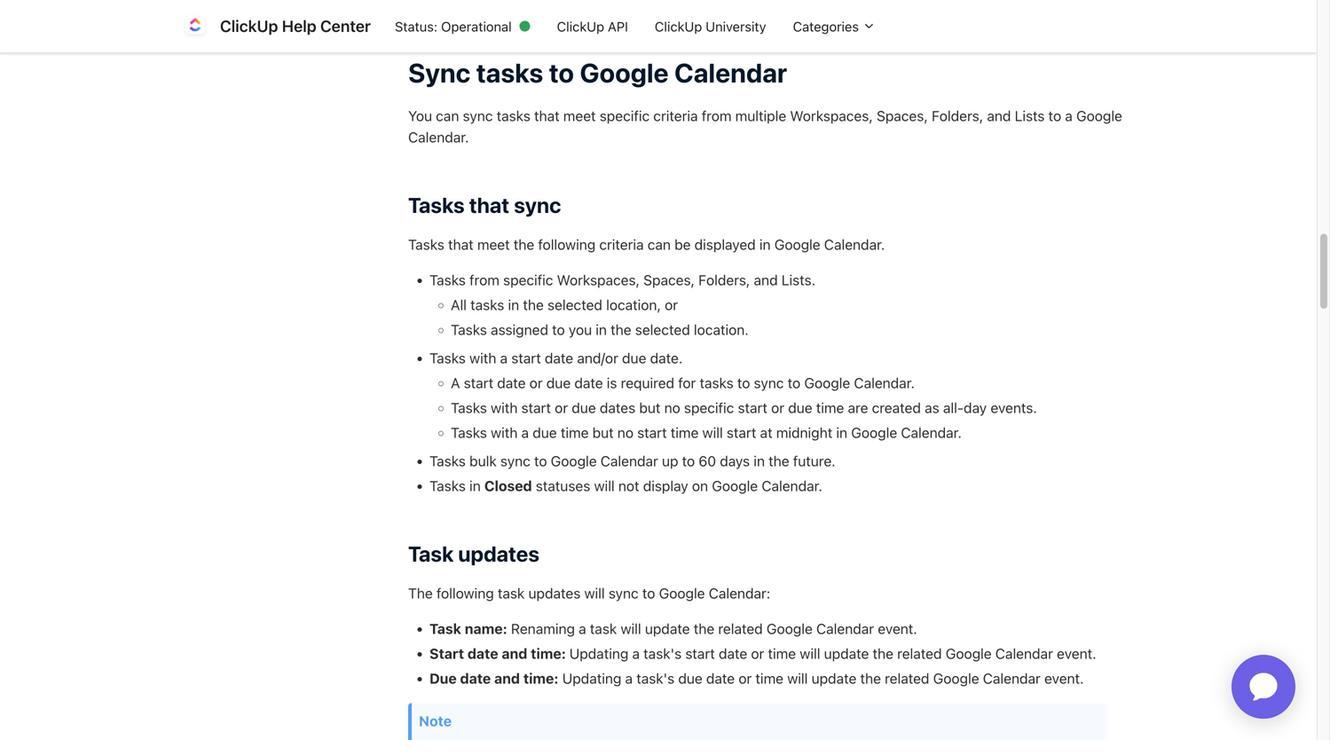 Task type: vqa. For each thing, say whether or not it's contained in the screenshot.
the required
yes



Task type: locate. For each thing, give the bounding box(es) containing it.
task's
[[644, 645, 682, 662], [637, 670, 675, 687]]

in up assigned
[[508, 296, 519, 313]]

2 horizontal spatial specific
[[684, 399, 734, 416]]

1 horizontal spatial can
[[648, 236, 671, 253]]

0 horizontal spatial meet
[[477, 236, 510, 253]]

from left multiple
[[702, 107, 732, 124]]

in down bulk
[[470, 478, 481, 494]]

from up assigned
[[470, 272, 500, 288]]

1 horizontal spatial workspaces,
[[790, 107, 873, 124]]

0 vertical spatial meet
[[563, 107, 596, 124]]

start inside the task name: renaming a task will update the related google calendar event. start date and time: updating a task's start date or time will update the related google calendar event. due date and time: updating a task's due date or time will update the related google calendar event.
[[685, 645, 715, 662]]

0 vertical spatial that
[[534, 107, 560, 124]]

0 horizontal spatial from
[[470, 272, 500, 288]]

a inside you can sync tasks that meet specific criteria from multiple workspaces, spaces, folders, and lists to a google calendar.
[[1065, 107, 1073, 124]]

folders, left lists
[[932, 107, 983, 124]]

updating
[[570, 645, 629, 662], [562, 670, 622, 687]]

1 vertical spatial event.
[[1057, 645, 1097, 662]]

criteria left multiple
[[653, 107, 698, 124]]

tasks from specific workspaces, spaces, folders, and lists. all tasks in the selected location, or tasks assigned to you in the selected location.
[[430, 272, 816, 338]]

lists
[[1015, 107, 1045, 124]]

0 horizontal spatial but
[[593, 424, 614, 441]]

calendar:
[[709, 585, 771, 602]]

but down 'dates' at the left of the page
[[593, 424, 614, 441]]

clickup left help
[[220, 16, 278, 36]]

clickup api
[[557, 18, 628, 34]]

1 horizontal spatial but
[[639, 399, 661, 416]]

can left be on the top of the page
[[648, 236, 671, 253]]

sync inside tasks bulk sync to google calendar up to 60 days in the future. tasks in closed statuses will not display on google calendar.
[[500, 453, 531, 470]]

tasks
[[476, 57, 543, 88], [497, 107, 531, 124], [470, 296, 504, 313], [700, 375, 734, 391]]

time:
[[531, 645, 566, 662], [523, 670, 559, 687]]

required
[[621, 375, 675, 391]]

application
[[1211, 634, 1317, 740]]

no down 'dates' at the left of the page
[[618, 424, 634, 441]]

task inside the task name: renaming a task will update the related google calendar event. start date and time: updating a task's start date or time will update the related google calendar event. due date and time: updating a task's due date or time will update the related google calendar event.
[[430, 620, 461, 637]]

selected
[[548, 296, 603, 313], [635, 321, 690, 338]]

day
[[964, 399, 987, 416]]

0 horizontal spatial spaces,
[[644, 272, 695, 288]]

statuses
[[536, 478, 590, 494]]

from
[[702, 107, 732, 124], [470, 272, 500, 288]]

all-
[[943, 399, 964, 416]]

api
[[608, 18, 628, 34]]

spaces,
[[877, 107, 928, 124], [644, 272, 695, 288]]

2 horizontal spatial clickup
[[655, 18, 702, 34]]

that
[[534, 107, 560, 124], [469, 193, 510, 217], [448, 236, 474, 253]]

that for meet
[[448, 236, 474, 253]]

can
[[436, 107, 459, 124], [648, 236, 671, 253]]

0 vertical spatial folders,
[[932, 107, 983, 124]]

days
[[720, 453, 750, 470]]

but
[[639, 399, 661, 416], [593, 424, 614, 441]]

sync
[[463, 107, 493, 124], [514, 193, 561, 217], [754, 375, 784, 391], [500, 453, 531, 470], [609, 585, 639, 602]]

clickup left university
[[655, 18, 702, 34]]

workspaces, inside "tasks from specific workspaces, spaces, folders, and lists. all tasks in the selected location, or tasks assigned to you in the selected location."
[[557, 272, 640, 288]]

selected up date.
[[635, 321, 690, 338]]

that for sync
[[469, 193, 510, 217]]

1 vertical spatial task
[[590, 620, 617, 637]]

0 horizontal spatial no
[[618, 424, 634, 441]]

and down renaming
[[502, 645, 528, 662]]

categories button
[[780, 10, 889, 43]]

the
[[514, 236, 535, 253], [523, 296, 544, 313], [611, 321, 632, 338], [769, 453, 790, 470], [694, 620, 715, 637], [873, 645, 894, 662], [860, 670, 881, 687]]

1 vertical spatial no
[[618, 424, 634, 441]]

a
[[1065, 107, 1073, 124], [500, 350, 508, 367], [521, 424, 529, 441], [579, 620, 586, 637], [632, 645, 640, 662], [625, 670, 633, 687]]

the inside tasks bulk sync to google calendar up to 60 days in the future. tasks in closed statuses will not display on google calendar.
[[769, 453, 790, 470]]

folders, inside you can sync tasks that meet specific criteria from multiple workspaces, spaces, folders, and lists to a google calendar.
[[932, 107, 983, 124]]

event.
[[878, 620, 917, 637], [1057, 645, 1097, 662], [1045, 670, 1084, 687]]

in inside tasks with a start date and/or due date. a start date or due date is required for tasks to sync to google calendar. tasks with start or due dates but no specific start or due time are created as all-day events. tasks with a due time but no start time will start at midnight in google calendar.
[[836, 424, 848, 441]]

sync
[[408, 57, 471, 88]]

specific
[[600, 107, 650, 124], [503, 272, 553, 288], [684, 399, 734, 416]]

1 vertical spatial folders,
[[699, 272, 750, 288]]

1 vertical spatial related
[[897, 645, 942, 662]]

0 horizontal spatial following
[[437, 585, 494, 602]]

that inside you can sync tasks that meet specific criteria from multiple workspaces, spaces, folders, and lists to a google calendar.
[[534, 107, 560, 124]]

folders, down displayed
[[699, 272, 750, 288]]

date
[[545, 350, 573, 367], [497, 375, 526, 391], [575, 375, 603, 391], [468, 645, 498, 662], [719, 645, 747, 662], [460, 670, 491, 687], [706, 670, 735, 687]]

folders,
[[932, 107, 983, 124], [699, 272, 750, 288]]

sync for tasks that sync
[[514, 193, 561, 217]]

tasks
[[408, 193, 465, 217], [408, 236, 445, 253], [430, 272, 466, 288], [451, 321, 487, 338], [430, 350, 466, 367], [451, 399, 487, 416], [451, 424, 487, 441], [430, 453, 466, 470], [430, 478, 466, 494]]

following down task updates
[[437, 585, 494, 602]]

0 horizontal spatial can
[[436, 107, 459, 124]]

task up start
[[430, 620, 461, 637]]

selected up 'you'
[[548, 296, 603, 313]]

events.
[[991, 399, 1037, 416]]

update
[[645, 620, 690, 637], [824, 645, 869, 662], [812, 670, 857, 687]]

0 vertical spatial workspaces,
[[790, 107, 873, 124]]

task down "the following task updates will sync to google calendar:"
[[590, 620, 617, 637]]

1 vertical spatial that
[[469, 193, 510, 217]]

0 horizontal spatial criteria
[[599, 236, 644, 253]]

1 vertical spatial specific
[[503, 272, 553, 288]]

1 horizontal spatial task
[[590, 620, 617, 637]]

related
[[718, 620, 763, 637], [897, 645, 942, 662], [885, 670, 930, 687]]

in right displayed
[[760, 236, 771, 253]]

and inside "tasks from specific workspaces, spaces, folders, and lists. all tasks in the selected location, or tasks assigned to you in the selected location."
[[754, 272, 778, 288]]

1 vertical spatial time:
[[523, 670, 559, 687]]

you
[[408, 107, 432, 124]]

task inside the task name: renaming a task will update the related google calendar event. start date and time: updating a task's start date or time will update the related google calendar event. due date and time: updating a task's due date or time will update the related google calendar event.
[[590, 620, 617, 637]]

2 vertical spatial that
[[448, 236, 474, 253]]

spaces, inside "tasks from specific workspaces, spaces, folders, and lists. all tasks in the selected location, or tasks assigned to you in the selected location."
[[644, 272, 695, 288]]

1 vertical spatial spaces,
[[644, 272, 695, 288]]

updating down "the following task updates will sync to google calendar:"
[[570, 645, 629, 662]]

will inside tasks bulk sync to google calendar up to 60 days in the future. tasks in closed statuses will not display on google calendar.
[[594, 478, 615, 494]]

1 horizontal spatial criteria
[[653, 107, 698, 124]]

0 vertical spatial following
[[538, 236, 596, 253]]

dates
[[600, 399, 636, 416]]

updates down 'closed'
[[458, 541, 540, 566]]

closed
[[485, 478, 532, 494]]

1 horizontal spatial specific
[[600, 107, 650, 124]]

meet
[[563, 107, 596, 124], [477, 236, 510, 253]]

0 vertical spatial task
[[408, 541, 454, 566]]

meet down tasks that sync
[[477, 236, 510, 253]]

in right midnight
[[836, 424, 848, 441]]

0 vertical spatial spaces,
[[877, 107, 928, 124]]

clickup help center
[[220, 16, 371, 36]]

calendar.
[[408, 129, 469, 146], [824, 236, 885, 253], [854, 375, 915, 391], [901, 424, 962, 441], [762, 478, 823, 494]]

google inside you can sync tasks that meet specific criteria from multiple workspaces, spaces, folders, and lists to a google calendar.
[[1077, 107, 1123, 124]]

calendar. inside you can sync tasks that meet specific criteria from multiple workspaces, spaces, folders, and lists to a google calendar.
[[408, 129, 469, 146]]

all
[[451, 296, 467, 313]]

0 vertical spatial with
[[470, 350, 496, 367]]

date.
[[650, 350, 683, 367]]

the
[[408, 585, 433, 602]]

google
[[580, 57, 669, 88], [1077, 107, 1123, 124], [775, 236, 821, 253], [804, 375, 850, 391], [851, 424, 897, 441], [551, 453, 597, 470], [712, 478, 758, 494], [659, 585, 705, 602], [767, 620, 813, 637], [946, 645, 992, 662], [933, 670, 979, 687]]

sync for tasks bulk sync to google calendar up to 60 days in the future. tasks in closed statuses will not display on google calendar.
[[500, 453, 531, 470]]

0 vertical spatial related
[[718, 620, 763, 637]]

clickup help center link
[[181, 12, 382, 40]]

1 vertical spatial meet
[[477, 236, 510, 253]]

created
[[872, 399, 921, 416]]

updating down renaming
[[562, 670, 622, 687]]

meet inside you can sync tasks that meet specific criteria from multiple workspaces, spaces, folders, and lists to a google calendar.
[[563, 107, 596, 124]]

0 vertical spatial from
[[702, 107, 732, 124]]

and down the name: on the left bottom of the page
[[494, 670, 520, 687]]

start
[[511, 350, 541, 367], [464, 375, 494, 391], [521, 399, 551, 416], [738, 399, 768, 416], [637, 424, 667, 441], [727, 424, 756, 441], [685, 645, 715, 662]]

or
[[665, 296, 678, 313], [530, 375, 543, 391], [555, 399, 568, 416], [771, 399, 785, 416], [751, 645, 764, 662], [739, 670, 752, 687]]

will
[[703, 424, 723, 441], [594, 478, 615, 494], [584, 585, 605, 602], [621, 620, 641, 637], [800, 645, 820, 662], [787, 670, 808, 687]]

due inside the task name: renaming a task will update the related google calendar event. start date and time: updating a task's start date or time will update the related google calendar event. due date and time: updating a task's due date or time will update the related google calendar event.
[[678, 670, 703, 687]]

due
[[622, 350, 646, 367], [547, 375, 571, 391], [572, 399, 596, 416], [788, 399, 813, 416], [533, 424, 557, 441], [678, 670, 703, 687]]

bulk
[[470, 453, 497, 470]]

specific up assigned
[[503, 272, 553, 288]]

1 vertical spatial criteria
[[599, 236, 644, 253]]

to inside "tasks from specific workspaces, spaces, folders, and lists. all tasks in the selected location, or tasks assigned to you in the selected location."
[[552, 321, 565, 338]]

0 horizontal spatial specific
[[503, 272, 553, 288]]

0 vertical spatial can
[[436, 107, 459, 124]]

workspaces,
[[790, 107, 873, 124], [557, 272, 640, 288]]

criteria up "tasks from specific workspaces, spaces, folders, and lists. all tasks in the selected location, or tasks assigned to you in the selected location."
[[599, 236, 644, 253]]

can right you
[[436, 107, 459, 124]]

0 horizontal spatial workspaces,
[[557, 272, 640, 288]]

and left lists
[[987, 107, 1011, 124]]

0 vertical spatial selected
[[548, 296, 603, 313]]

2 vertical spatial specific
[[684, 399, 734, 416]]

1 vertical spatial updating
[[562, 670, 622, 687]]

from inside you can sync tasks that meet specific criteria from multiple workspaces, spaces, folders, and lists to a google calendar.
[[702, 107, 732, 124]]

1 horizontal spatial no
[[664, 399, 680, 416]]

specific down for
[[684, 399, 734, 416]]

1 vertical spatial update
[[824, 645, 869, 662]]

but down required on the bottom
[[639, 399, 661, 416]]

0 vertical spatial no
[[664, 399, 680, 416]]

task
[[498, 585, 525, 602], [590, 620, 617, 637]]

categories
[[793, 18, 863, 34]]

specific down sync tasks to google calendar
[[600, 107, 650, 124]]

1 horizontal spatial meet
[[563, 107, 596, 124]]

1 horizontal spatial selected
[[635, 321, 690, 338]]

sync inside you can sync tasks that meet specific criteria from multiple workspaces, spaces, folders, and lists to a google calendar.
[[463, 107, 493, 124]]

clickup left api
[[557, 18, 604, 34]]

0 horizontal spatial folders,
[[699, 272, 750, 288]]

clickup for clickup help center
[[220, 16, 278, 36]]

from inside "tasks from specific workspaces, spaces, folders, and lists. all tasks in the selected location, or tasks assigned to you in the selected location."
[[470, 272, 500, 288]]

specific inside you can sync tasks that meet specific criteria from multiple workspaces, spaces, folders, and lists to a google calendar.
[[600, 107, 650, 124]]

task for task updates
[[408, 541, 454, 566]]

no down for
[[664, 399, 680, 416]]

in
[[760, 236, 771, 253], [508, 296, 519, 313], [596, 321, 607, 338], [836, 424, 848, 441], [754, 453, 765, 470], [470, 478, 481, 494]]

1 horizontal spatial from
[[702, 107, 732, 124]]

2 vertical spatial update
[[812, 670, 857, 687]]

to
[[549, 57, 574, 88], [1049, 107, 1062, 124], [552, 321, 565, 338], [737, 375, 750, 391], [788, 375, 801, 391], [534, 453, 547, 470], [682, 453, 695, 470], [642, 585, 655, 602]]

criteria
[[653, 107, 698, 124], [599, 236, 644, 253]]

with
[[470, 350, 496, 367], [491, 399, 518, 416], [491, 424, 518, 441]]

in right days on the bottom of the page
[[754, 453, 765, 470]]

clickup university link
[[642, 10, 780, 43]]

clickup
[[220, 16, 278, 36], [557, 18, 604, 34], [655, 18, 702, 34]]

workspaces, right multiple
[[790, 107, 873, 124]]

2 vertical spatial related
[[885, 670, 930, 687]]

the following task updates will sync to google calendar:
[[408, 585, 771, 602]]

1 vertical spatial task
[[430, 620, 461, 637]]

criteria inside you can sync tasks that meet specific criteria from multiple workspaces, spaces, folders, and lists to a google calendar.
[[653, 107, 698, 124]]

0 vertical spatial criteria
[[653, 107, 698, 124]]

0 vertical spatial specific
[[600, 107, 650, 124]]

clickup for clickup university
[[655, 18, 702, 34]]

task up the
[[408, 541, 454, 566]]

task
[[408, 541, 454, 566], [430, 620, 461, 637]]

workspaces, up the location,
[[557, 272, 640, 288]]

1 vertical spatial selected
[[635, 321, 690, 338]]

updates up renaming
[[529, 585, 581, 602]]

1 vertical spatial from
[[470, 272, 500, 288]]

meet down sync tasks to google calendar
[[563, 107, 596, 124]]

following up "tasks from specific workspaces, spaces, folders, and lists. all tasks in the selected location, or tasks assigned to you in the selected location."
[[538, 236, 596, 253]]

be
[[675, 236, 691, 253]]

0 vertical spatial task
[[498, 585, 525, 602]]

folders, inside "tasks from specific workspaces, spaces, folders, and lists. all tasks in the selected location, or tasks assigned to you in the selected location."
[[699, 272, 750, 288]]

0 horizontal spatial clickup
[[220, 16, 278, 36]]

sync inside tasks with a start date and/or due date. a start date or due date is required for tasks to sync to google calendar. tasks with start or due dates but no specific start or due time are created as all-day events. tasks with a due time but no start time will start at midnight in google calendar.
[[754, 375, 784, 391]]

2 vertical spatial with
[[491, 424, 518, 441]]

and left lists.
[[754, 272, 778, 288]]

1 horizontal spatial folders,
[[932, 107, 983, 124]]

and
[[987, 107, 1011, 124], [754, 272, 778, 288], [502, 645, 528, 662], [494, 670, 520, 687]]

task up the name: on the left bottom of the page
[[498, 585, 525, 602]]

1 horizontal spatial spaces,
[[877, 107, 928, 124]]

1 horizontal spatial clickup
[[557, 18, 604, 34]]

tasks that meet the following criteria can be displayed in google calendar.
[[408, 236, 885, 253]]

no
[[664, 399, 680, 416], [618, 424, 634, 441]]

0 vertical spatial update
[[645, 620, 690, 637]]

1 vertical spatial workspaces,
[[557, 272, 640, 288]]

calendar. inside tasks bulk sync to google calendar up to 60 days in the future. tasks in closed statuses will not display on google calendar.
[[762, 478, 823, 494]]



Task type: describe. For each thing, give the bounding box(es) containing it.
1 vertical spatial updates
[[529, 585, 581, 602]]

location,
[[606, 296, 661, 313]]

as
[[925, 399, 940, 416]]

workspaces, inside you can sync tasks that meet specific criteria from multiple workspaces, spaces, folders, and lists to a google calendar.
[[790, 107, 873, 124]]

tasks inside "tasks from specific workspaces, spaces, folders, and lists. all tasks in the selected location, or tasks assigned to you in the selected location."
[[470, 296, 504, 313]]

task for task name: renaming a task will update the related google calendar event. start date and time: updating a task's start date or time will update the related google calendar event. due date and time: updating a task's due date or time will update the related google calendar event.
[[430, 620, 461, 637]]

60
[[699, 453, 716, 470]]

status: operational
[[395, 18, 512, 34]]

0 horizontal spatial selected
[[548, 296, 603, 313]]

or inside "tasks from specific workspaces, spaces, folders, and lists. all tasks in the selected location, or tasks assigned to you in the selected location."
[[665, 296, 678, 313]]

2 vertical spatial event.
[[1045, 670, 1084, 687]]

1 vertical spatial following
[[437, 585, 494, 602]]

to inside you can sync tasks that meet specific criteria from multiple workspaces, spaces, folders, and lists to a google calendar.
[[1049, 107, 1062, 124]]

1 vertical spatial can
[[648, 236, 671, 253]]

due
[[430, 670, 457, 687]]

tasks inside you can sync tasks that meet specific criteria from multiple workspaces, spaces, folders, and lists to a google calendar.
[[497, 107, 531, 124]]

up
[[662, 453, 678, 470]]

sync tasks to google calendar
[[408, 57, 787, 88]]

for
[[678, 375, 696, 391]]

are
[[848, 399, 868, 416]]

0 horizontal spatial task
[[498, 585, 525, 602]]

future.
[[793, 453, 836, 470]]

task name: renaming a task will update the related google calendar event. start date and time: updating a task's start date or time will update the related google calendar event. due date and time: updating a task's due date or time will update the related google calendar event.
[[430, 620, 1097, 687]]

clickup api link
[[544, 10, 642, 43]]

university
[[706, 18, 766, 34]]

tasks with a start date and/or due date. a start date or due date is required for tasks to sync to google calendar. tasks with start or due dates but no specific start or due time are created as all-day events. tasks with a due time but no start time will start at midnight in google calendar.
[[430, 350, 1037, 441]]

location.
[[694, 321, 749, 338]]

0 vertical spatial task's
[[644, 645, 682, 662]]

sync for you can sync tasks that meet specific criteria from multiple workspaces, spaces, folders, and lists to a google calendar.
[[463, 107, 493, 124]]

tasks that sync
[[408, 193, 561, 217]]

tasks bulk sync to google calendar up to 60 days in the future. tasks in closed statuses will not display on google calendar.
[[430, 453, 836, 494]]

you can sync tasks that meet specific criteria from multiple workspaces, spaces, folders, and lists to a google calendar.
[[408, 107, 1123, 146]]

multiple
[[735, 107, 787, 124]]

1 vertical spatial but
[[593, 424, 614, 441]]

specific inside tasks with a start date and/or due date. a start date or due date is required for tasks to sync to google calendar. tasks with start or due dates but no specific start or due time are created as all-day events. tasks with a due time but no start time will start at midnight in google calendar.
[[684, 399, 734, 416]]

and/or
[[577, 350, 618, 367]]

center
[[320, 16, 371, 36]]

1 horizontal spatial following
[[538, 236, 596, 253]]

specific inside "tasks from specific workspaces, spaces, folders, and lists. all tasks in the selected location, or tasks assigned to you in the selected location."
[[503, 272, 553, 288]]

1 vertical spatial task's
[[637, 670, 675, 687]]

0 vertical spatial updates
[[458, 541, 540, 566]]

status:
[[395, 18, 438, 34]]

assigned
[[491, 321, 548, 338]]

0 vertical spatial time:
[[531, 645, 566, 662]]

task updates
[[408, 541, 540, 566]]

tasks inside tasks with a start date and/or due date. a start date or due date is required for tasks to sync to google calendar. tasks with start or due dates but no specific start or due time are created as all-day events. tasks with a due time but no start time will start at midnight in google calendar.
[[700, 375, 734, 391]]

0 vertical spatial but
[[639, 399, 661, 416]]

in right 'you'
[[596, 321, 607, 338]]

will inside tasks with a start date and/or due date. a start date or due date is required for tasks to sync to google calendar. tasks with start or due dates but no specific start or due time are created as all-day events. tasks with a due time but no start time will start at midnight in google calendar.
[[703, 424, 723, 441]]

display
[[643, 478, 688, 494]]

a
[[451, 375, 460, 391]]

renaming
[[511, 620, 575, 637]]

and inside you can sync tasks that meet specific criteria from multiple workspaces, spaces, folders, and lists to a google calendar.
[[987, 107, 1011, 124]]

displayed
[[695, 236, 756, 253]]

0 vertical spatial updating
[[570, 645, 629, 662]]

at
[[760, 424, 773, 441]]

lists.
[[782, 272, 816, 288]]

calendar inside tasks bulk sync to google calendar up to 60 days in the future. tasks in closed statuses will not display on google calendar.
[[601, 453, 658, 470]]

start
[[430, 645, 464, 662]]

can inside you can sync tasks that meet specific criteria from multiple workspaces, spaces, folders, and lists to a google calendar.
[[436, 107, 459, 124]]

clickup for clickup api
[[557, 18, 604, 34]]

you
[[569, 321, 592, 338]]

on
[[692, 478, 708, 494]]

help
[[282, 16, 317, 36]]

midnight
[[776, 424, 833, 441]]

0 vertical spatial event.
[[878, 620, 917, 637]]

name:
[[465, 620, 507, 637]]

is
[[607, 375, 617, 391]]

operational
[[441, 18, 512, 34]]

spaces, inside you can sync tasks that meet specific criteria from multiple workspaces, spaces, folders, and lists to a google calendar.
[[877, 107, 928, 124]]

not
[[618, 478, 639, 494]]

1 vertical spatial with
[[491, 399, 518, 416]]

clickup help help center home page image
[[181, 12, 209, 40]]

clickup university
[[655, 18, 766, 34]]



